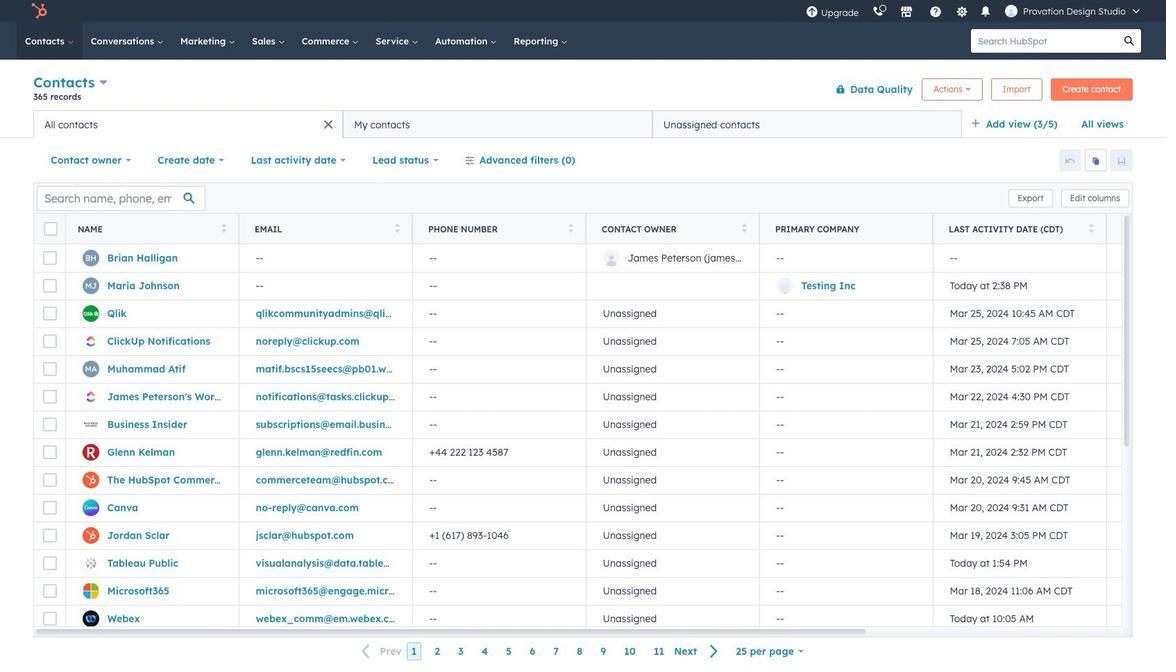 Task type: locate. For each thing, give the bounding box(es) containing it.
press to sort. image
[[221, 223, 226, 233], [568, 223, 573, 233], [742, 223, 747, 233], [1089, 223, 1094, 233]]

press to sort. element
[[221, 223, 226, 235], [395, 223, 400, 235], [568, 223, 573, 235], [742, 223, 747, 235], [1089, 223, 1094, 235]]

4 press to sort. image from the left
[[1089, 223, 1094, 233]]

1 press to sort. image from the left
[[221, 223, 226, 233]]

3 press to sort. element from the left
[[568, 223, 573, 235]]

5 press to sort. element from the left
[[1089, 223, 1094, 235]]

3 press to sort. image from the left
[[742, 223, 747, 233]]

press to sort. image for 5th press to sort. "element" from left
[[1089, 223, 1094, 233]]

menu
[[799, 0, 1150, 22]]

pagination navigation
[[354, 643, 727, 661]]

banner
[[33, 71, 1133, 110]]

1 press to sort. element from the left
[[221, 223, 226, 235]]

2 press to sort. image from the left
[[568, 223, 573, 233]]

2 press to sort. element from the left
[[395, 223, 400, 235]]

4 press to sort. element from the left
[[742, 223, 747, 235]]

column header
[[759, 214, 934, 244]]



Task type: vqa. For each thing, say whether or not it's contained in the screenshot.
Search name, phone, email addresses, or company search field
yes



Task type: describe. For each thing, give the bounding box(es) containing it.
press to sort. image for first press to sort. "element"
[[221, 223, 226, 233]]

Search HubSpot search field
[[971, 29, 1118, 53]]

press to sort. image for second press to sort. "element" from right
[[742, 223, 747, 233]]

james peterson image
[[1005, 5, 1018, 17]]

marketplaces image
[[900, 6, 913, 19]]

press to sort. image for third press to sort. "element" from the right
[[568, 223, 573, 233]]

Search name, phone, email addresses, or company search field
[[37, 186, 205, 211]]

press to sort. image
[[395, 223, 400, 233]]



